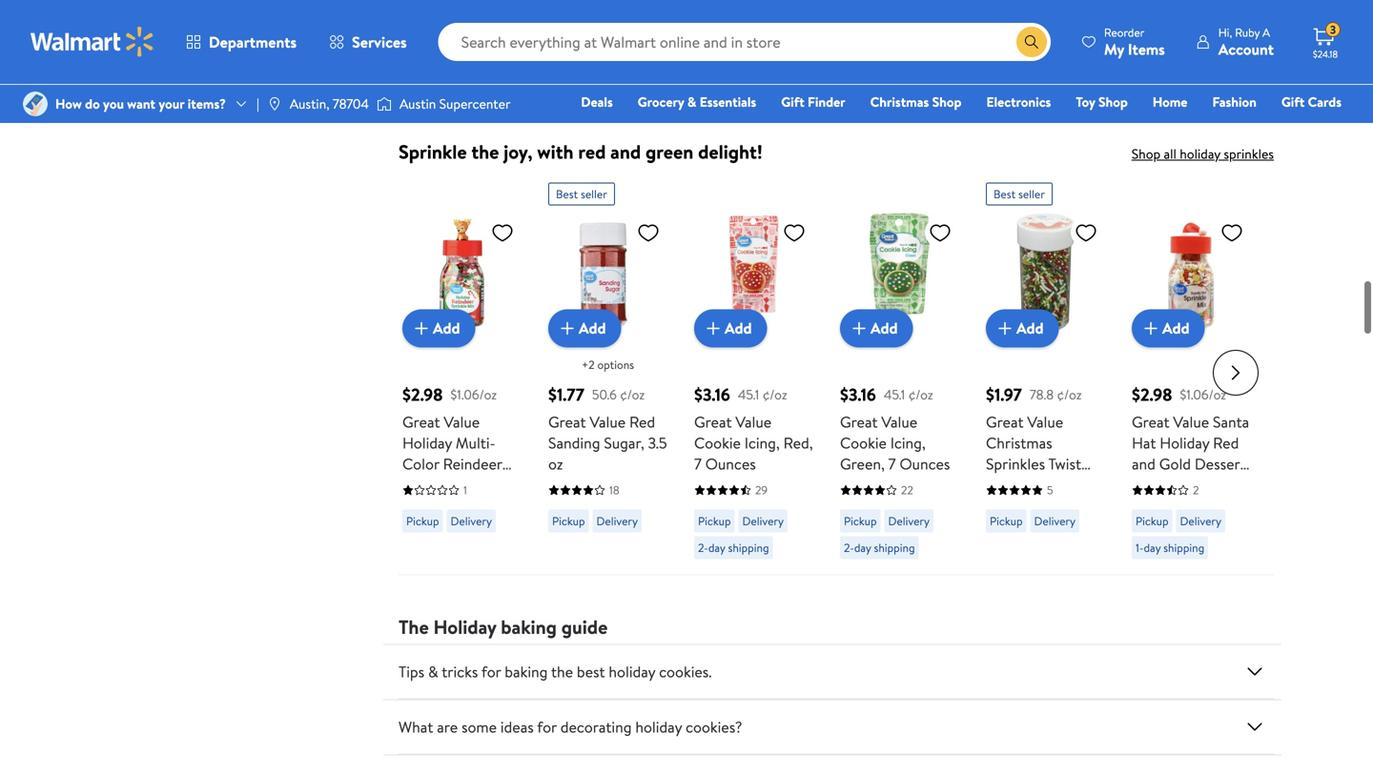 Task type: locate. For each thing, give the bounding box(es) containing it.
1 horizontal spatial best
[[994, 186, 1016, 202]]

2 best seller from the left
[[994, 186, 1045, 202]]

¢/oz for green,
[[909, 385, 933, 404]]

1 vertical spatial and
[[1132, 453, 1156, 474]]

0 horizontal spatial best
[[556, 186, 578, 202]]

value inside $1.77 50.6 ¢/oz great value red sanding sugar, 3.5 oz
[[590, 411, 626, 432]]

0 horizontal spatial the
[[471, 138, 499, 165]]

great for green,
[[840, 411, 878, 432]]

christmas shop link
[[862, 92, 970, 112]]

0 horizontal spatial ounces
[[706, 453, 756, 474]]

1 gift from the left
[[781, 93, 805, 111]]

austin supercenter
[[400, 94, 511, 113]]

twist
[[1049, 453, 1081, 474]]

1 $1.06/oz from the left
[[451, 385, 497, 404]]

great right red,
[[840, 411, 878, 432]]

5 product group from the left
[[986, 175, 1105, 567]]

great inside $3.16 45.1 ¢/oz great value cookie icing, green, 7 ounces
[[840, 411, 878, 432]]

1 2-day shipping from the left
[[698, 540, 769, 556]]

ounces
[[706, 453, 756, 474], [900, 453, 950, 474]]

$1.06/oz inside $2.98 $1.06/oz great value holiday multi- color reindeer dessert sprinkles, 2.82 oz
[[451, 385, 497, 404]]

1
[[463, 482, 467, 498]]

gift inside gift cards registry
[[1282, 93, 1305, 111]]

2 horizontal spatial  image
[[377, 94, 392, 113]]

ounces inside $3.16 45.1 ¢/oz great value cookie icing, red, 7 ounces
[[706, 453, 756, 474]]

2 value from the left
[[590, 411, 626, 432]]

45.1 inside $3.16 45.1 ¢/oz great value cookie icing, green, 7 ounces
[[884, 385, 905, 404]]

4 value from the left
[[882, 411, 918, 432]]

holiday right best
[[609, 661, 655, 682]]

1 horizontal spatial christmas
[[986, 432, 1052, 453]]

shop left fudge on the top right of the page
[[932, 93, 962, 111]]

2 vertical spatial holiday
[[635, 716, 682, 737]]

2 gift from the left
[[1282, 93, 1305, 111]]

2 horizontal spatial red
[[1213, 432, 1239, 453]]

0 horizontal spatial christmas
[[870, 93, 929, 111]]

essentials
[[700, 93, 756, 111]]

2 $1.06/oz from the left
[[1180, 385, 1227, 404]]

the left best
[[551, 661, 573, 682]]

red,
[[784, 432, 813, 453]]

and
[[611, 138, 641, 165], [1132, 453, 1156, 474], [986, 495, 1010, 516]]

2 cookie from the left
[[840, 432, 887, 453]]

& right sugar
[[467, 94, 477, 115]]

holiday right hat
[[1160, 432, 1210, 453]]

cookie inside $3.16 45.1 ¢/oz great value cookie icing, green, 7 ounces
[[840, 432, 887, 453]]

ideas
[[501, 716, 534, 737]]

1 horizontal spatial cookie
[[840, 432, 887, 453]]

green, inside $3.16 45.1 ¢/oz great value cookie icing, green, 7 ounces
[[840, 453, 885, 474]]

2-day shipping down "29"
[[698, 540, 769, 556]]

fashion link
[[1204, 92, 1265, 112]]

what are some ideas for decorating holiday cookies? image
[[1244, 716, 1266, 738]]

¢/oz for twist
[[1057, 385, 1082, 404]]

add
[[433, 318, 460, 339], [579, 318, 606, 339], [725, 318, 752, 339], [871, 318, 898, 339], [1017, 318, 1044, 339], [1163, 318, 1190, 339]]

1 vertical spatial for
[[537, 716, 557, 737]]

¢/oz inside $3.16 45.1 ¢/oz great value cookie icing, green, 7 ounces
[[909, 385, 933, 404]]

1 horizontal spatial cookies
[[742, 94, 792, 115]]

great inside $2.98 $1.06/oz great value holiday multi- color reindeer dessert sprinkles, 2.82 oz
[[402, 411, 440, 432]]

0 vertical spatial green,
[[840, 453, 885, 474]]

with
[[537, 138, 574, 165]]

2 add from the left
[[579, 318, 606, 339]]

1 cookie from the left
[[694, 432, 741, 453]]

great inside $1.77 50.6 ¢/oz great value red sanding sugar, 3.5 oz
[[548, 411, 586, 432]]

value up 'reindeer'
[[444, 411, 480, 432]]

0 horizontal spatial best seller
[[556, 186, 607, 202]]

1 vertical spatial green,
[[986, 516, 1031, 537]]

1 add to cart image from the left
[[702, 317, 725, 340]]

green, inside $1.97 78.8 ¢/oz great value christmas sprinkles twist bottle, jimmies and nonpareils, green, red & white, 2.5 oz.
[[986, 516, 1031, 537]]

value inside $2.98 $1.06/oz great value santa hat holiday red and gold dessert sprinkles, 2.82 oz
[[1173, 411, 1209, 432]]

cookie right 3.5
[[694, 432, 741, 453]]

oz.
[[1056, 537, 1073, 558]]

$2.98
[[402, 383, 443, 407], [1132, 383, 1172, 407]]

shipping
[[728, 540, 769, 556], [874, 540, 915, 556], [1164, 540, 1205, 556]]

great value cookie icing, red, 7 ounces image
[[694, 213, 813, 332]]

icing, inside $3.16 45.1 ¢/oz great value cookie icing, green, 7 ounces
[[891, 432, 926, 453]]

0 horizontal spatial $2.98
[[402, 383, 443, 407]]

icing, inside $3.16 45.1 ¢/oz great value cookie icing, red, 7 ounces
[[745, 432, 780, 453]]

4 great from the left
[[840, 411, 878, 432]]

2 ounces from the left
[[900, 453, 950, 474]]

value for twist
[[1027, 411, 1064, 432]]

$3.16 for great value cookie icing, green, 7 ounces
[[840, 383, 876, 407]]

1 ¢/oz from the left
[[620, 385, 645, 404]]

add for great value red sanding sugar, 3.5 oz image
[[579, 318, 606, 339]]

items
[[1128, 39, 1165, 60]]

1 best from the left
[[556, 186, 578, 202]]

& for brownies & fudge
[[955, 94, 965, 115]]

1 horizontal spatial oz
[[548, 453, 563, 474]]

¢/oz inside $1.97 78.8 ¢/oz great value christmas sprinkles twist bottle, jimmies and nonpareils, green, red & white, 2.5 oz.
[[1057, 385, 1082, 404]]

1 horizontal spatial and
[[986, 495, 1010, 516]]

green, right red,
[[840, 453, 885, 474]]

& right 2.5
[[1064, 516, 1074, 537]]

2 2- from the left
[[844, 540, 854, 556]]

3 great from the left
[[694, 411, 732, 432]]

2 shipping from the left
[[874, 540, 915, 556]]

great value red sanding sugar, 3.5 oz image
[[548, 213, 668, 332]]

day
[[708, 540, 725, 556], [854, 540, 871, 556], [1144, 540, 1161, 556]]

1 horizontal spatial 45.1
[[884, 385, 905, 404]]

grocery & essentials link
[[629, 92, 765, 112]]

2 icing, from the left
[[891, 432, 926, 453]]

0 horizontal spatial shipping
[[728, 540, 769, 556]]

gift
[[781, 93, 805, 111], [1282, 93, 1305, 111]]

1 day from the left
[[708, 540, 725, 556]]

$1.06/oz
[[451, 385, 497, 404], [1180, 385, 1227, 404]]

2 add button from the left
[[548, 309, 621, 347]]

1 horizontal spatial best seller
[[994, 186, 1045, 202]]

3 add button from the left
[[694, 309, 767, 347]]

4 delivery from the left
[[888, 513, 930, 529]]

1 cookies from the left
[[523, 94, 573, 115]]

2 sprinkles, from the left
[[1132, 474, 1195, 495]]

1 horizontal spatial seller
[[1019, 186, 1045, 202]]

¢/oz inside $1.77 50.6 ¢/oz great value red sanding sugar, 3.5 oz
[[620, 385, 645, 404]]

shipping down "29"
[[728, 540, 769, 556]]

5 add button from the left
[[986, 309, 1059, 347]]

holiday left multi-
[[402, 432, 452, 453]]

4 add from the left
[[871, 318, 898, 339]]

cookie for great value cookie icing, red, 7 ounces
[[694, 432, 741, 453]]

gift left finder
[[781, 93, 805, 111]]

the left joy,
[[471, 138, 499, 165]]

5 value from the left
[[1027, 411, 1064, 432]]

& for tips & tricks for baking the best holiday cookies.
[[428, 661, 438, 682]]

6 delivery from the left
[[1180, 513, 1222, 529]]

1 $2.98 from the left
[[402, 383, 443, 407]]

great down $1.77
[[548, 411, 586, 432]]

1 7 from the left
[[694, 453, 702, 474]]

cookies left finder
[[742, 94, 792, 115]]

 image right 78704
[[377, 94, 392, 113]]

delivery
[[451, 513, 492, 529], [597, 513, 638, 529], [742, 513, 784, 529], [888, 513, 930, 529], [1034, 513, 1076, 529], [1180, 513, 1222, 529]]

the holiday baking guide
[[399, 613, 608, 640]]

4 add to cart image from the left
[[1140, 317, 1163, 340]]

2 add to cart image from the left
[[994, 317, 1017, 340]]

0 horizontal spatial day
[[708, 540, 725, 556]]

shipping right 1-
[[1164, 540, 1205, 556]]

1 horizontal spatial shipping
[[874, 540, 915, 556]]

best seller down the sprinkle the joy, with red and green delight!
[[556, 186, 607, 202]]

2 horizontal spatial day
[[1144, 540, 1161, 556]]

red down options
[[629, 411, 655, 432]]

1 add to cart image from the left
[[410, 317, 433, 340]]

dessert
[[1195, 453, 1246, 474], [402, 474, 454, 495]]

jimmies
[[1034, 474, 1087, 495]]

seller for delivery
[[1019, 186, 1045, 202]]

1 horizontal spatial $2.98
[[1132, 383, 1172, 407]]

day for great value cookie icing, green, 7 ounces
[[854, 540, 871, 556]]

tips & tricks for baking the best holiday cookies. image
[[1244, 660, 1266, 683]]

great for red,
[[694, 411, 732, 432]]

shop all holiday sprinkles link
[[1132, 144, 1274, 163]]

best down with
[[556, 186, 578, 202]]

delivery up oz.
[[1034, 513, 1076, 529]]

1 horizontal spatial 7
[[889, 453, 896, 474]]

0 horizontal spatial  image
[[23, 92, 48, 116]]

add button for great value christmas sprinkles twist bottle, jimmies and nonpareils, green, red & white, 2.5 oz. image
[[986, 309, 1059, 347]]

1 value from the left
[[444, 411, 480, 432]]

delivery down "29"
[[742, 513, 784, 529]]

holiday left cookies?
[[635, 716, 682, 737]]

3
[[1330, 22, 1336, 38]]

1 $3.16 from the left
[[694, 383, 730, 407]]

¢/oz left $1.97
[[909, 385, 933, 404]]

ruby
[[1235, 24, 1260, 41]]

1 vertical spatial christmas
[[986, 432, 1052, 453]]

icing,
[[745, 432, 780, 453], [891, 432, 926, 453]]

great up gold at the right of page
[[1132, 411, 1170, 432]]

seller up great value christmas sprinkles twist bottle, jimmies and nonpareils, green, red & white, 2.5 oz. image
[[1019, 186, 1045, 202]]

2 horizontal spatial shipping
[[1164, 540, 1205, 556]]

best for delivery
[[994, 186, 1016, 202]]

2 seller from the left
[[1019, 186, 1045, 202]]

ounces up 22
[[900, 453, 950, 474]]

1 shipping from the left
[[728, 540, 769, 556]]

value inside $3.16 45.1 ¢/oz great value cookie icing, green, 7 ounces
[[882, 411, 918, 432]]

$1.06/oz up santa on the right bottom
[[1180, 385, 1227, 404]]

1 2- from the left
[[698, 540, 708, 556]]

great
[[402, 411, 440, 432], [548, 411, 586, 432], [694, 411, 732, 432], [840, 411, 878, 432], [986, 411, 1024, 432], [1132, 411, 1170, 432]]

great value christmas sprinkles twist bottle, jimmies and nonpareils, green, red & white, 2.5 oz. image
[[986, 213, 1105, 332]]

1 great from the left
[[402, 411, 440, 432]]

1 horizontal spatial sprinkles,
[[1132, 474, 1195, 495]]

one debit link
[[1187, 118, 1269, 139]]

great right 3.5
[[694, 411, 732, 432]]

for right tricks on the bottom of page
[[482, 661, 501, 682]]

1 horizontal spatial for
[[537, 716, 557, 737]]

2-day shipping for great value cookie icing, red, 7 ounces
[[698, 540, 769, 556]]

green,
[[840, 453, 885, 474], [986, 516, 1031, 537]]

joy,
[[504, 138, 533, 165]]

cookie right red,
[[840, 432, 887, 453]]

$1.06/oz for holiday
[[451, 385, 497, 404]]

$24.18
[[1313, 48, 1338, 61]]

holiday inside $2.98 $1.06/oz great value santa hat holiday red and gold dessert sprinkles, 2.82 oz
[[1160, 432, 1210, 453]]

decorating
[[560, 716, 632, 737]]

great inside $2.98 $1.06/oz great value santa hat holiday red and gold dessert sprinkles, 2.82 oz
[[1132, 411, 1170, 432]]

red inside $1.97 78.8 ¢/oz great value christmas sprinkles twist bottle, jimmies and nonpareils, green, red & white, 2.5 oz.
[[1034, 516, 1060, 537]]

3 add from the left
[[725, 318, 752, 339]]

2.82 down color
[[402, 495, 430, 516]]

0 horizontal spatial sprinkles,
[[457, 474, 520, 495]]

6 pickup from the left
[[1136, 513, 1169, 529]]

shop left all
[[1132, 144, 1161, 163]]

0 horizontal spatial for
[[482, 661, 501, 682]]

2 ¢/oz from the left
[[763, 385, 787, 404]]

4 ¢/oz from the left
[[1057, 385, 1082, 404]]

2 $2.98 from the left
[[1132, 383, 1172, 407]]

Search search field
[[438, 23, 1051, 61]]

$2.98 up hat
[[1132, 383, 1172, 407]]

¢/oz for sugar,
[[620, 385, 645, 404]]

great down $1.97
[[986, 411, 1024, 432]]

red
[[629, 411, 655, 432], [1213, 432, 1239, 453], [1034, 516, 1060, 537]]

delivery down 22
[[888, 513, 930, 529]]

1 horizontal spatial 2-day shipping
[[844, 540, 915, 556]]

0 horizontal spatial cookies
[[523, 94, 573, 115]]

0 horizontal spatial 7
[[694, 453, 702, 474]]

for right ideas on the left
[[537, 716, 557, 737]]

0 horizontal spatial $3.16
[[694, 383, 730, 407]]

value down 50.6
[[590, 411, 626, 432]]

nonpareils,
[[1014, 495, 1088, 516]]

add button for great value santa hat holiday red and gold dessert sprinkles, 2.82 oz image
[[1132, 309, 1205, 347]]

1 horizontal spatial shop
[[1099, 93, 1128, 111]]

sprinkles, down multi-
[[457, 474, 520, 495]]

2
[[1193, 482, 1199, 498]]

gift left cards
[[1282, 93, 1305, 111]]

0 horizontal spatial 2-
[[698, 540, 708, 556]]

 image
[[23, 92, 48, 116], [377, 94, 392, 113], [267, 96, 282, 112]]

2 delivery from the left
[[597, 513, 638, 529]]

shop
[[932, 93, 962, 111], [1099, 93, 1128, 111], [1132, 144, 1161, 163]]

2 cookies from the left
[[742, 94, 792, 115]]

0 vertical spatial the
[[471, 138, 499, 165]]

christmas inside $1.97 78.8 ¢/oz great value christmas sprinkles twist bottle, jimmies and nonpareils, green, red & white, 2.5 oz.
[[986, 432, 1052, 453]]

$1.06/oz up multi-
[[451, 385, 497, 404]]

2 $3.16 from the left
[[840, 383, 876, 407]]

$1.06/oz inside $2.98 $1.06/oz great value santa hat holiday red and gold dessert sprinkles, 2.82 oz
[[1180, 385, 1227, 404]]

and up white,
[[986, 495, 1010, 516]]

holiday
[[402, 432, 452, 453], [1160, 432, 1210, 453], [433, 613, 496, 640]]

2 best from the left
[[994, 186, 1016, 202]]

and right red
[[611, 138, 641, 165]]

cookie inside $3.16 45.1 ¢/oz great value cookie icing, red, 7 ounces
[[694, 432, 741, 453]]

dessert left 1
[[402, 474, 454, 495]]

red down 5
[[1034, 516, 1060, 537]]

and inside $2.98 $1.06/oz great value santa hat holiday red and gold dessert sprinkles, 2.82 oz
[[1132, 453, 1156, 474]]

78.8
[[1030, 385, 1054, 404]]

0 horizontal spatial 45.1
[[738, 385, 759, 404]]

gift for finder
[[781, 93, 805, 111]]

45.1 for red,
[[738, 385, 759, 404]]

icing, for red,
[[745, 432, 780, 453]]

value left santa on the right bottom
[[1173, 411, 1209, 432]]

great value santa hat holiday red and gold dessert sprinkles, 2.82 oz image
[[1132, 213, 1251, 332]]

sprinkle
[[399, 138, 467, 165]]

sugar
[[426, 94, 463, 115]]

 image right '|'
[[267, 96, 282, 112]]

 image left how on the left top
[[23, 92, 48, 116]]

6 add from the left
[[1163, 318, 1190, 339]]

& for sugar & italian cookies
[[467, 94, 477, 115]]

add to cart image
[[410, 317, 433, 340], [556, 317, 579, 340], [848, 317, 871, 340], [1140, 317, 1163, 340]]

cakes
[[1154, 94, 1193, 115]]

1 horizontal spatial gift
[[1282, 93, 1305, 111]]

¢/oz up red,
[[763, 385, 787, 404]]

best for 18
[[556, 186, 578, 202]]

+2 options
[[582, 356, 634, 373]]

5 add from the left
[[1017, 318, 1044, 339]]

1 horizontal spatial green,
[[986, 516, 1031, 537]]

$2.98 $1.06/oz great value holiday multi- color reindeer dessert sprinkles, 2.82 oz
[[402, 383, 520, 516]]

value inside $3.16 45.1 ¢/oz great value cookie icing, red, 7 ounces
[[736, 411, 772, 432]]

 image for how do you want your items?
[[23, 92, 48, 116]]

icing, left red,
[[745, 432, 780, 453]]

7 inside $3.16 45.1 ¢/oz great value cookie icing, red, 7 ounces
[[694, 453, 702, 474]]

|
[[257, 94, 259, 113]]

4 add button from the left
[[840, 309, 913, 347]]

2 great from the left
[[548, 411, 586, 432]]

options
[[597, 356, 634, 373]]

1 45.1 from the left
[[738, 385, 759, 404]]

0 horizontal spatial oz
[[434, 495, 449, 516]]

baking down the holiday baking guide
[[505, 661, 548, 682]]

7 for great value cookie icing, red, 7 ounces
[[694, 453, 702, 474]]

holiday down the one in the right of the page
[[1180, 144, 1221, 163]]

add to favorites list, great value holiday multi-color reindeer dessert sprinkles, 2.82 oz image
[[491, 221, 514, 244]]

icing, up 22
[[891, 432, 926, 453]]

$2.98 inside $2.98 $1.06/oz great value holiday multi- color reindeer dessert sprinkles, 2.82 oz
[[402, 383, 443, 407]]

best seller up great value christmas sprinkles twist bottle, jimmies and nonpareils, green, red & white, 2.5 oz. image
[[994, 186, 1045, 202]]

green, left 2.5
[[986, 516, 1031, 537]]

$1.77
[[548, 383, 585, 407]]

santa
[[1213, 411, 1250, 432]]

1 horizontal spatial $3.16
[[840, 383, 876, 407]]

7 inside $3.16 45.1 ¢/oz great value cookie icing, green, 7 ounces
[[889, 453, 896, 474]]

best
[[556, 186, 578, 202], [994, 186, 1016, 202]]

1 sprinkles, from the left
[[457, 474, 520, 495]]

2 pickup from the left
[[552, 513, 585, 529]]

5 great from the left
[[986, 411, 1024, 432]]

1 horizontal spatial red
[[1034, 516, 1060, 537]]

value inside $1.97 78.8 ¢/oz great value christmas sprinkles twist bottle, jimmies and nonpareils, green, red & white, 2.5 oz.
[[1027, 411, 1064, 432]]

$2.98 up color
[[402, 383, 443, 407]]

austin
[[400, 94, 436, 113]]

red right gold at the right of page
[[1213, 432, 1239, 453]]

1 horizontal spatial 2.82
[[1199, 474, 1226, 495]]

ounces up "29"
[[706, 453, 756, 474]]

0 horizontal spatial gift
[[781, 93, 805, 111]]

0 vertical spatial and
[[611, 138, 641, 165]]

sprinkles,
[[457, 474, 520, 495], [1132, 474, 1195, 495]]

add button for great value cookie icing, red, 7 ounces image
[[694, 309, 767, 347]]

0 horizontal spatial cookie
[[694, 432, 741, 453]]

dessert inside $2.98 $1.06/oz great value santa hat holiday red and gold dessert sprinkles, 2.82 oz
[[1195, 453, 1246, 474]]

2 2-day shipping from the left
[[844, 540, 915, 556]]

ounces inside $3.16 45.1 ¢/oz great value cookie icing, green, 7 ounces
[[900, 453, 950, 474]]

1 horizontal spatial 2-
[[844, 540, 854, 556]]

$2.98 for multi-
[[402, 383, 443, 407]]

+2
[[582, 356, 595, 373]]

and left gold at the right of page
[[1132, 453, 1156, 474]]

& right tips
[[428, 661, 438, 682]]

baking up tips & tricks for baking the best holiday cookies.
[[501, 613, 557, 640]]

the
[[399, 613, 429, 640]]

2-day shipping
[[698, 540, 769, 556], [844, 540, 915, 556]]

red inside $1.77 50.6 ¢/oz great value red sanding sugar, 3.5 oz
[[629, 411, 655, 432]]

$2.98 inside $2.98 $1.06/oz great value santa hat holiday red and gold dessert sprinkles, 2.82 oz
[[1132, 383, 1172, 407]]

oz right 2
[[1230, 474, 1245, 495]]

2-day shipping down 22
[[844, 540, 915, 556]]

0 horizontal spatial dessert
[[402, 474, 454, 495]]

¢/oz for red,
[[763, 385, 787, 404]]

add to cart image for great value santa hat holiday red and gold dessert sprinkles, 2.82 oz image
[[1140, 317, 1163, 340]]

ounces for great value cookie icing, red, 7 ounces
[[706, 453, 756, 474]]

1 ounces from the left
[[706, 453, 756, 474]]

add to cart image for great value holiday multi-color reindeer dessert sprinkles, 2.82 oz image
[[410, 317, 433, 340]]

0 horizontal spatial green,
[[840, 453, 885, 474]]

0 horizontal spatial seller
[[581, 186, 607, 202]]

1 horizontal spatial add to cart image
[[994, 317, 1017, 340]]

great up color
[[402, 411, 440, 432]]

1 horizontal spatial  image
[[267, 96, 282, 112]]

& right grocery
[[687, 93, 697, 111]]

dessert up 2
[[1195, 453, 1246, 474]]

& left fudge on the top right of the page
[[955, 94, 965, 115]]

shop all holiday sprinkles
[[1132, 144, 1274, 163]]

3 ¢/oz from the left
[[909, 385, 933, 404]]

seller down red
[[581, 186, 607, 202]]

0 horizontal spatial shop
[[932, 93, 962, 111]]

0 horizontal spatial 2.82
[[402, 495, 430, 516]]

delivery down 2
[[1180, 513, 1222, 529]]

0 horizontal spatial icing,
[[745, 432, 780, 453]]

add to cart image for great value cookie icing, red, 7 ounces image
[[702, 317, 725, 340]]

delivery down 1
[[451, 513, 492, 529]]

best up great value christmas sprinkles twist bottle, jimmies and nonpareils, green, red & white, 2.5 oz. image
[[994, 186, 1016, 202]]

account
[[1219, 39, 1274, 60]]

search icon image
[[1024, 34, 1039, 50]]

$3.16 inside $3.16 45.1 ¢/oz great value cookie icing, red, 7 ounces
[[694, 383, 730, 407]]

sprinkles, down hat
[[1132, 474, 1195, 495]]

3 add to cart image from the left
[[848, 317, 871, 340]]

are
[[437, 716, 458, 737]]

0 horizontal spatial red
[[629, 411, 655, 432]]

1 add from the left
[[433, 318, 460, 339]]

1 horizontal spatial ounces
[[900, 453, 950, 474]]

2 add to cart image from the left
[[556, 317, 579, 340]]

add to favorites list, great value cookie icing, green, 7 ounces image
[[929, 221, 952, 244]]

0 horizontal spatial add to cart image
[[702, 317, 725, 340]]

1 icing, from the left
[[745, 432, 780, 453]]

oz down $1.77
[[548, 453, 563, 474]]

2-
[[698, 540, 708, 556], [844, 540, 854, 556]]

3 value from the left
[[736, 411, 772, 432]]

0 horizontal spatial 2-day shipping
[[698, 540, 769, 556]]

$3.16 for great value cookie icing, red, 7 ounces
[[694, 383, 730, 407]]

¢/oz right 78.8
[[1057, 385, 1082, 404]]

6 great from the left
[[1132, 411, 1170, 432]]

2 product group from the left
[[548, 175, 668, 567]]

2.82
[[1199, 474, 1226, 495], [402, 495, 430, 516]]

shipping down 22
[[874, 540, 915, 556]]

the
[[471, 138, 499, 165], [551, 661, 573, 682]]

for
[[482, 661, 501, 682], [537, 716, 557, 737]]

a
[[1263, 24, 1270, 41]]

1 seller from the left
[[581, 186, 607, 202]]

1 add button from the left
[[402, 309, 475, 347]]

1 vertical spatial baking
[[505, 661, 548, 682]]

great inside $3.16 45.1 ¢/oz great value cookie icing, red, 7 ounces
[[694, 411, 732, 432]]

value inside $2.98 $1.06/oz great value holiday multi- color reindeer dessert sprinkles, 2.82 oz
[[444, 411, 480, 432]]

best seller for 18
[[556, 186, 607, 202]]

delivery down 18
[[597, 513, 638, 529]]

walmart image
[[31, 27, 154, 57]]

sprinkles, inside $2.98 $1.06/oz great value santa hat holiday red and gold dessert sprinkles, 2.82 oz
[[1132, 474, 1195, 495]]

6 add button from the left
[[1132, 309, 1205, 347]]

add to cart image
[[702, 317, 725, 340], [994, 317, 1017, 340]]

cookies?
[[686, 716, 742, 737]]

2 vertical spatial and
[[986, 495, 1010, 516]]

2 45.1 from the left
[[884, 385, 905, 404]]

cookies up with
[[523, 94, 573, 115]]

$1.06/oz for santa
[[1180, 385, 1227, 404]]

value down 78.8
[[1027, 411, 1064, 432]]

fudge
[[968, 94, 1007, 115]]

1 product group from the left
[[402, 175, 522, 567]]

value left red,
[[736, 411, 772, 432]]

gift finder link
[[773, 92, 854, 112]]

2 day from the left
[[854, 540, 871, 556]]

2 horizontal spatial and
[[1132, 453, 1156, 474]]

1 horizontal spatial day
[[854, 540, 871, 556]]

¢/oz inside $3.16 45.1 ¢/oz great value cookie icing, red, 7 ounces
[[763, 385, 787, 404]]

1 horizontal spatial icing,
[[891, 432, 926, 453]]

45.1 inside $3.16 45.1 ¢/oz great value cookie icing, red, 7 ounces
[[738, 385, 759, 404]]

2- for great value cookie icing, red, 7 ounces
[[698, 540, 708, 556]]

5
[[1047, 482, 1053, 498]]

supercenter
[[439, 94, 511, 113]]

5 delivery from the left
[[1034, 513, 1076, 529]]

christmas shop
[[870, 93, 962, 111]]

list containing sugar & italian cookies
[[387, 0, 1286, 116]]

0 horizontal spatial $1.06/oz
[[451, 385, 497, 404]]

2.82 right gold at the right of page
[[1199, 474, 1226, 495]]

1 best seller from the left
[[556, 186, 607, 202]]

product group containing $1.97
[[986, 175, 1105, 567]]

add for great value christmas sprinkles twist bottle, jimmies and nonpareils, green, red & white, 2.5 oz. image
[[1017, 318, 1044, 339]]

gingerbread
[[656, 94, 739, 115]]

value up 22
[[882, 411, 918, 432]]

¢/oz right 50.6
[[620, 385, 645, 404]]

6 value from the left
[[1173, 411, 1209, 432]]

brownies & fudge
[[891, 94, 1007, 115]]

great inside $1.97 78.8 ¢/oz great value christmas sprinkles twist bottle, jimmies and nonpareils, green, red & white, 2.5 oz.
[[986, 411, 1024, 432]]

oz inside $2.98 $1.06/oz great value santa hat holiday red and gold dessert sprinkles, 2.82 oz
[[1230, 474, 1245, 495]]

2 horizontal spatial oz
[[1230, 474, 1245, 495]]

1 horizontal spatial dessert
[[1195, 453, 1246, 474]]

1 vertical spatial the
[[551, 661, 573, 682]]

gift cards registry
[[1122, 93, 1342, 138]]

2 7 from the left
[[889, 453, 896, 474]]

list
[[387, 0, 1286, 116]]

product group
[[402, 175, 522, 567], [548, 175, 668, 567], [694, 175, 813, 567], [840, 175, 959, 567], [986, 175, 1105, 567], [1132, 175, 1251, 567]]

1 horizontal spatial $1.06/oz
[[1180, 385, 1227, 404]]

shop right toy
[[1099, 93, 1128, 111]]

$3.16 inside $3.16 45.1 ¢/oz great value cookie icing, green, 7 ounces
[[840, 383, 876, 407]]

oz left 1
[[434, 495, 449, 516]]

22
[[901, 482, 913, 498]]



Task type: vqa. For each thing, say whether or not it's contained in the screenshot.
By
no



Task type: describe. For each thing, give the bounding box(es) containing it.
0 vertical spatial christmas
[[870, 93, 929, 111]]

fashion
[[1213, 93, 1257, 111]]

red
[[578, 138, 606, 165]]

add to favorites list, great value christmas sprinkles twist bottle, jimmies and nonpareils, green, red & white, 2.5 oz. image
[[1075, 221, 1098, 244]]

cookies.
[[659, 661, 712, 682]]

add to cart image for great value cookie icing, green, 7 ounces 'image'
[[848, 317, 871, 340]]

3 pickup from the left
[[698, 513, 731, 529]]

0 horizontal spatial and
[[611, 138, 641, 165]]

gift cards link
[[1273, 92, 1350, 112]]

reindeer
[[443, 453, 502, 474]]

& for grocery & essentials
[[687, 93, 697, 111]]

$2.98 for hat
[[1132, 383, 1172, 407]]

hat
[[1132, 432, 1156, 453]]

29
[[755, 482, 768, 498]]

add button for great value red sanding sugar, 3.5 oz image
[[548, 309, 621, 347]]

shop for christmas shop
[[932, 93, 962, 111]]

hi,
[[1219, 24, 1232, 41]]

add for great value cookie icing, red, 7 ounces image
[[725, 318, 752, 339]]

green
[[646, 138, 694, 165]]

one debit
[[1196, 119, 1260, 138]]

grocery
[[638, 93, 684, 111]]

great for sugar,
[[548, 411, 586, 432]]

dessert inside $2.98 $1.06/oz great value holiday multi- color reindeer dessert sprinkles, 2.82 oz
[[402, 474, 454, 495]]

icing, for green,
[[891, 432, 926, 453]]

holiday up tricks on the bottom of page
[[433, 613, 496, 640]]

next slide for product carousel list image
[[1213, 350, 1259, 396]]

tips
[[399, 661, 425, 682]]

grocery & essentials
[[638, 93, 756, 111]]

1 vertical spatial holiday
[[609, 661, 655, 682]]

sprinkles, inside $2.98 $1.06/oz great value holiday multi- color reindeer dessert sprinkles, 2.82 oz
[[457, 474, 520, 495]]

add for great value santa hat holiday red and gold dessert sprinkles, 2.82 oz image
[[1163, 318, 1190, 339]]

ounces for great value cookie icing, green, 7 ounces
[[900, 453, 950, 474]]

7 for great value cookie icing, green, 7 ounces
[[889, 453, 896, 474]]

6 product group from the left
[[1132, 175, 1251, 567]]

cards
[[1308, 93, 1342, 111]]

electronics link
[[978, 92, 1060, 112]]

value for sugar,
[[590, 411, 626, 432]]

product group containing $1.77
[[548, 175, 668, 567]]

2.82 inside $2.98 $1.06/oz great value santa hat holiday red and gold dessert sprinkles, 2.82 oz
[[1199, 474, 1226, 495]]

2 horizontal spatial shop
[[1132, 144, 1161, 163]]

toy shop
[[1076, 93, 1128, 111]]

walmart+ link
[[1276, 118, 1350, 139]]

 image for austin supercenter
[[377, 94, 392, 113]]

austin,
[[290, 94, 330, 113]]

shipping for green,
[[874, 540, 915, 556]]

$1.77 50.6 ¢/oz great value red sanding sugar, 3.5 oz
[[548, 383, 667, 474]]

multi-
[[456, 432, 496, 453]]

value for red,
[[736, 411, 772, 432]]

services
[[352, 31, 407, 52]]

electronics
[[986, 93, 1051, 111]]

and inside $1.97 78.8 ¢/oz great value christmas sprinkles twist bottle, jimmies and nonpareils, green, red & white, 2.5 oz.
[[986, 495, 1010, 516]]

0 vertical spatial for
[[482, 661, 501, 682]]

shop for toy shop
[[1099, 93, 1128, 111]]

45.1 for green,
[[884, 385, 905, 404]]

sanding
[[548, 432, 600, 453]]

my
[[1104, 39, 1124, 60]]

some
[[462, 716, 497, 737]]

3 shipping from the left
[[1164, 540, 1205, 556]]

color
[[402, 453, 439, 474]]

1 pickup from the left
[[406, 513, 439, 529]]

best seller for delivery
[[994, 186, 1045, 202]]

italian
[[480, 94, 520, 115]]

& inside $1.97 78.8 ¢/oz great value christmas sprinkles twist bottle, jimmies and nonpareils, green, red & white, 2.5 oz.
[[1064, 516, 1074, 537]]

sprinkles
[[1224, 144, 1274, 163]]

oz inside $2.98 $1.06/oz great value holiday multi- color reindeer dessert sprinkles, 2.82 oz
[[434, 495, 449, 516]]

great value cookie icing, green, 7 ounces image
[[840, 213, 959, 332]]

gold
[[1159, 453, 1191, 474]]

registry
[[1122, 119, 1171, 138]]

one
[[1196, 119, 1224, 138]]

2.82 inside $2.98 $1.06/oz great value holiday multi- color reindeer dessert sprinkles, 2.82 oz
[[402, 495, 430, 516]]

red inside $2.98 $1.06/oz great value santa hat holiday red and gold dessert sprinkles, 2.82 oz
[[1213, 432, 1239, 453]]

4 pickup from the left
[[844, 513, 877, 529]]

$2.98 $1.06/oz great value santa hat holiday red and gold dessert sprinkles, 2.82 oz
[[1132, 383, 1250, 495]]

add to favorites list, great value cookie icing, red, 7 ounces image
[[783, 221, 806, 244]]

add to favorites list, great value red sanding sugar, 3.5 oz image
[[637, 221, 660, 244]]

departments button
[[170, 19, 313, 65]]

your
[[159, 94, 184, 113]]

add for great value holiday multi-color reindeer dessert sprinkles, 2.82 oz image
[[433, 318, 460, 339]]

 image for austin, 78704
[[267, 96, 282, 112]]

1 horizontal spatial the
[[551, 661, 573, 682]]

1-
[[1136, 540, 1144, 556]]

holiday inside $2.98 $1.06/oz great value holiday multi- color reindeer dessert sprinkles, 2.82 oz
[[402, 432, 452, 453]]

1-day shipping
[[1136, 540, 1205, 556]]

add for great value cookie icing, green, 7 ounces 'image'
[[871, 318, 898, 339]]

2-day shipping for great value cookie icing, green, 7 ounces
[[844, 540, 915, 556]]

3 delivery from the left
[[742, 513, 784, 529]]

5 pickup from the left
[[990, 513, 1023, 529]]

Walmart Site-Wide search field
[[438, 23, 1051, 61]]

finder
[[808, 93, 846, 111]]

add to favorites list, great value santa hat holiday red and gold dessert sprinkles, 2.82 oz image
[[1221, 221, 1244, 244]]

$3.16 45.1 ¢/oz great value cookie icing, green, 7 ounces
[[840, 383, 950, 474]]

value for green,
[[882, 411, 918, 432]]

3 day from the left
[[1144, 540, 1161, 556]]

2.5
[[1032, 537, 1052, 558]]

do
[[85, 94, 100, 113]]

guide
[[561, 613, 608, 640]]

add button for great value holiday multi-color reindeer dessert sprinkles, 2.82 oz image
[[402, 309, 475, 347]]

services button
[[313, 19, 423, 65]]

gingerbread cookies
[[656, 94, 792, 115]]

items?
[[188, 94, 226, 113]]

oz inside $1.77 50.6 ¢/oz great value red sanding sugar, 3.5 oz
[[548, 453, 563, 474]]

great value holiday multi-color reindeer dessert sprinkles, 2.82 oz image
[[402, 213, 522, 332]]

great for twist
[[986, 411, 1024, 432]]

1 delivery from the left
[[451, 513, 492, 529]]

add button for great value cookie icing, green, 7 ounces 'image'
[[840, 309, 913, 347]]

want
[[127, 94, 155, 113]]

cakes link
[[1072, 0, 1274, 116]]

sugar & italian cookies link
[[399, 0, 600, 116]]

debit
[[1227, 119, 1260, 138]]

2- for great value cookie icing, green, 7 ounces
[[844, 540, 854, 556]]

4 product group from the left
[[840, 175, 959, 567]]

0 vertical spatial baking
[[501, 613, 557, 640]]

brownies & fudge link
[[848, 0, 1050, 116]]

home link
[[1144, 92, 1196, 112]]

reorder
[[1104, 24, 1145, 41]]

add to cart image for great value christmas sprinkles twist bottle, jimmies and nonpareils, green, red & white, 2.5 oz. image
[[994, 317, 1017, 340]]

deals
[[581, 93, 613, 111]]

reorder my items
[[1104, 24, 1165, 60]]

what are some ideas for decorating holiday cookies?
[[399, 716, 742, 737]]

white,
[[986, 537, 1029, 558]]

austin, 78704
[[290, 94, 369, 113]]

home
[[1153, 93, 1188, 111]]

bottle,
[[986, 474, 1031, 495]]

18
[[609, 482, 620, 498]]

toy
[[1076, 93, 1095, 111]]

0 vertical spatial holiday
[[1180, 144, 1221, 163]]

departments
[[209, 31, 297, 52]]

cookie for great value cookie icing, green, 7 ounces
[[840, 432, 887, 453]]

seller for 18
[[581, 186, 607, 202]]

add to cart image for great value red sanding sugar, 3.5 oz image
[[556, 317, 579, 340]]

deals link
[[572, 92, 622, 112]]

50.6
[[592, 385, 617, 404]]

cookies inside "link"
[[742, 94, 792, 115]]

sugar & italian cookies
[[426, 94, 573, 115]]

$1.97
[[986, 383, 1022, 407]]

gift for cards
[[1282, 93, 1305, 111]]

$3.16 45.1 ¢/oz great value cookie icing, red, 7 ounces
[[694, 383, 813, 474]]

3 product group from the left
[[694, 175, 813, 567]]

day for great value cookie icing, red, 7 ounces
[[708, 540, 725, 556]]

$1.97 78.8 ¢/oz great value christmas sprinkles twist bottle, jimmies and nonpareils, green, red & white, 2.5 oz.
[[986, 383, 1088, 558]]

shipping for red,
[[728, 540, 769, 556]]

sugar,
[[604, 432, 644, 453]]

delight!
[[698, 138, 763, 165]]



